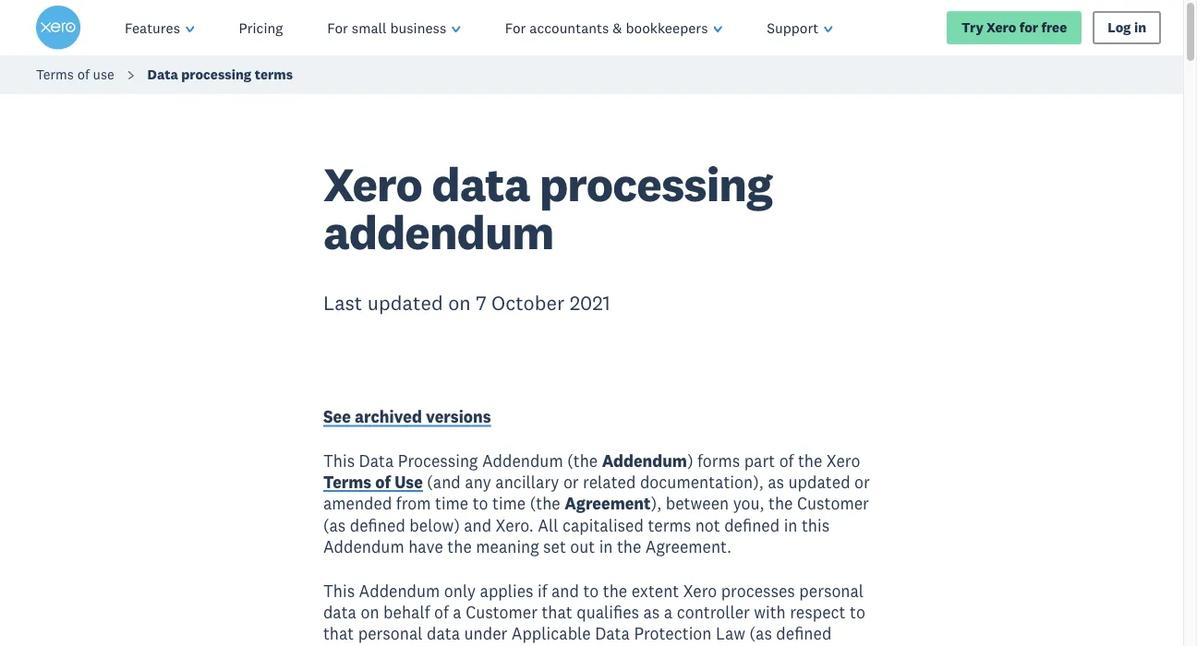 Task type: vqa. For each thing, say whether or not it's contained in the screenshot.
What in See what Xero can do for small businesses
no



Task type: locate. For each thing, give the bounding box(es) containing it.
2 horizontal spatial in
[[1135, 19, 1147, 36]]

0 vertical spatial (the
[[568, 451, 598, 471]]

that up applicable
[[542, 603, 573, 623]]

and up meaning
[[464, 516, 492, 536]]

protection
[[634, 624, 712, 645]]

amended
[[323, 494, 392, 514]]

addendum up "related"
[[602, 451, 687, 471]]

0 horizontal spatial time
[[435, 494, 469, 514]]

forms
[[698, 451, 740, 471]]

or
[[564, 472, 579, 493], [855, 472, 870, 493]]

xero data processing addendum
[[323, 155, 773, 262]]

0 horizontal spatial updated
[[368, 291, 443, 316]]

terms
[[36, 66, 74, 83], [323, 472, 372, 493]]

on left behalf
[[361, 603, 379, 623]]

1 vertical spatial personal
[[358, 624, 423, 645]]

0 horizontal spatial personal
[[358, 624, 423, 645]]

meaning
[[476, 537, 539, 558]]

0 horizontal spatial that
[[323, 624, 354, 645]]

this inside 'this data processing addendum (the addendum ) forms part of the xero terms of use'
[[323, 451, 355, 471]]

2 vertical spatial processing
[[717, 646, 797, 647]]

customer
[[798, 494, 869, 514], [466, 603, 538, 623], [425, 646, 497, 647]]

0 horizontal spatial or
[[564, 472, 579, 493]]

customer up this
[[798, 494, 869, 514]]

personal up if
[[358, 624, 423, 645]]

customer down applies
[[466, 603, 538, 623]]

0 vertical spatial processing
[[181, 66, 252, 83]]

a up protection
[[664, 603, 673, 623]]

time down (and
[[435, 494, 469, 514]]

defined down respect
[[777, 624, 832, 645]]

this inside this addendum only applies if and to the extent xero processes personal data on behalf of a customer that qualifies as a controller with respect to that personal data under applicable data protection law (as defined below). if the customer had entered into earlier data processing te
[[323, 581, 355, 601]]

see archived versions link
[[323, 407, 491, 431]]

1 vertical spatial (as
[[750, 624, 772, 645]]

xero
[[987, 19, 1017, 36], [323, 155, 422, 214], [827, 451, 861, 471], [684, 581, 717, 601]]

for left accountants
[[505, 18, 526, 37]]

1 horizontal spatial and
[[552, 581, 579, 601]]

terms
[[255, 66, 293, 83], [648, 516, 691, 536]]

0 vertical spatial terms
[[36, 66, 74, 83]]

1 vertical spatial customer
[[466, 603, 538, 623]]

business
[[391, 18, 447, 37]]

0 vertical spatial this
[[323, 451, 355, 471]]

as
[[768, 472, 785, 493], [644, 603, 660, 623]]

0 horizontal spatial a
[[453, 603, 462, 623]]

(as inside ), between you, the customer (as defined below) and xero. all capitalised terms not defined in this addendum have the meaning set out in the agreement.
[[323, 516, 346, 536]]

1 vertical spatial terms
[[323, 472, 372, 493]]

addendum up behalf
[[359, 581, 440, 601]]

2 horizontal spatial to
[[850, 603, 866, 623]]

for
[[327, 18, 348, 37], [505, 18, 526, 37]]

1 vertical spatial this
[[323, 581, 355, 601]]

that up below).
[[323, 624, 354, 645]]

on left 7
[[448, 291, 471, 316]]

terms of use
[[36, 66, 114, 83]]

defined
[[350, 516, 406, 536], [725, 516, 780, 536], [777, 624, 832, 645]]

2 horizontal spatial data
[[595, 624, 630, 645]]

1 vertical spatial that
[[323, 624, 354, 645]]

in left this
[[784, 516, 798, 536]]

processing inside the xero data processing addendum
[[540, 155, 773, 214]]

addendum
[[482, 451, 563, 471], [602, 451, 687, 471], [323, 537, 404, 558], [359, 581, 440, 601]]

0 vertical spatial in
[[1135, 19, 1147, 36]]

1 vertical spatial and
[[552, 581, 579, 601]]

the
[[798, 451, 823, 471], [769, 494, 793, 514], [448, 537, 472, 558], [617, 537, 642, 558], [603, 581, 628, 601], [396, 646, 421, 647]]

personal up respect
[[800, 581, 864, 601]]

and inside ), between you, the customer (as defined below) and xero. all capitalised terms not defined in this addendum have the meaning set out in the agreement.
[[464, 516, 492, 536]]

0 vertical spatial personal
[[800, 581, 864, 601]]

0 horizontal spatial for
[[327, 18, 348, 37]]

0 vertical spatial terms
[[255, 66, 293, 83]]

use
[[93, 66, 114, 83]]

1 horizontal spatial that
[[542, 603, 573, 623]]

1 horizontal spatial terms
[[648, 516, 691, 536]]

0 horizontal spatial on
[[361, 603, 379, 623]]

this up below).
[[323, 581, 355, 601]]

1 vertical spatial processing
[[540, 155, 773, 214]]

the right you,
[[769, 494, 793, 514]]

(the up "related"
[[568, 451, 598, 471]]

0 vertical spatial to
[[473, 494, 488, 514]]

this
[[323, 451, 355, 471], [323, 581, 355, 601]]

(as
[[323, 516, 346, 536], [750, 624, 772, 645]]

7
[[476, 291, 487, 316]]

time up xero.
[[493, 494, 526, 514]]

as down extent
[[644, 603, 660, 623]]

0 vertical spatial as
[[768, 472, 785, 493]]

1 this from the top
[[323, 451, 355, 471]]

processing inside the breadcrumbs element
[[181, 66, 252, 83]]

(as down amended
[[323, 516, 346, 536]]

0 vertical spatial customer
[[798, 494, 869, 514]]

1 horizontal spatial a
[[664, 603, 673, 623]]

in right log
[[1135, 19, 1147, 36]]

(and any ancillary or related documentation), as updated or amended from time to time (the
[[323, 472, 870, 514]]

terms of use link
[[323, 472, 423, 497]]

data processing terms
[[147, 66, 293, 83]]

any
[[465, 472, 492, 493]]

try xero for free
[[962, 19, 1068, 36]]

log in link
[[1094, 11, 1162, 44]]

0 vertical spatial that
[[542, 603, 573, 623]]

terms down the xero homepage icon
[[36, 66, 74, 83]]

had
[[501, 646, 529, 647]]

0 horizontal spatial (the
[[530, 494, 561, 514]]

have
[[409, 537, 443, 558]]

this up terms of use link
[[323, 451, 355, 471]]

terms inside 'this data processing addendum (the addendum ) forms part of the xero terms of use'
[[323, 472, 372, 493]]

support button
[[745, 0, 856, 55]]

2 this from the top
[[323, 581, 355, 601]]

qualifies
[[577, 603, 640, 623]]

for accountants & bookkeepers button
[[483, 0, 745, 55]]

(as down with
[[750, 624, 772, 645]]

addendum inside ), between you, the customer (as defined below) and xero. all capitalised terms not defined in this addendum have the meaning set out in the agreement.
[[323, 537, 404, 558]]

0 vertical spatial and
[[464, 516, 492, 536]]

processes
[[722, 581, 796, 601]]

only
[[444, 581, 476, 601]]

defined down you,
[[725, 516, 780, 536]]

of inside this addendum only applies if and to the extent xero processes personal data on behalf of a customer that qualifies as a controller with respect to that personal data under applicable data protection law (as defined below). if the customer had entered into earlier data processing te
[[434, 603, 449, 623]]

1 horizontal spatial or
[[855, 472, 870, 493]]

addendum down amended
[[323, 537, 404, 558]]

2 vertical spatial in
[[599, 537, 613, 558]]

xero inside the xero data processing addendum
[[323, 155, 422, 214]]

(and
[[427, 472, 461, 493]]

1 for from the left
[[327, 18, 348, 37]]

to down any
[[473, 494, 488, 514]]

processing inside this addendum only applies if and to the extent xero processes personal data on behalf of a customer that qualifies as a controller with respect to that personal data under applicable data protection law (as defined below). if the customer had entered into earlier data processing te
[[717, 646, 797, 647]]

1 vertical spatial updated
[[789, 472, 851, 493]]

xero inside this addendum only applies if and to the extent xero processes personal data on behalf of a customer that qualifies as a controller with respect to that personal data under applicable data protection law (as defined below). if the customer had entered into earlier data processing te
[[684, 581, 717, 601]]

processing
[[181, 66, 252, 83], [540, 155, 773, 214], [717, 646, 797, 647]]

a down only
[[453, 603, 462, 623]]

processing
[[398, 451, 478, 471]]

below)
[[410, 516, 460, 536]]

terms down ),
[[648, 516, 691, 536]]

0 horizontal spatial and
[[464, 516, 492, 536]]

0 vertical spatial on
[[448, 291, 471, 316]]

2021
[[570, 291, 611, 316]]

2 vertical spatial data
[[595, 624, 630, 645]]

addendum up ancillary
[[482, 451, 563, 471]]

data up terms of use link
[[359, 451, 394, 471]]

1 vertical spatial as
[[644, 603, 660, 623]]

1 horizontal spatial data
[[359, 451, 394, 471]]

in down capitalised
[[599, 537, 613, 558]]

and
[[464, 516, 492, 536], [552, 581, 579, 601]]

(as inside this addendum only applies if and to the extent xero processes personal data on behalf of a customer that qualifies as a controller with respect to that personal data under applicable data protection law (as defined below). if the customer had entered into earlier data processing te
[[750, 624, 772, 645]]

1 vertical spatial on
[[361, 603, 379, 623]]

0 vertical spatial data
[[147, 66, 178, 83]]

as down part
[[768, 472, 785, 493]]

data up into
[[595, 624, 630, 645]]

0 horizontal spatial (as
[[323, 516, 346, 536]]

0 vertical spatial updated
[[368, 291, 443, 316]]

personal
[[800, 581, 864, 601], [358, 624, 423, 645]]

for left small
[[327, 18, 348, 37]]

1 horizontal spatial (as
[[750, 624, 772, 645]]

terms up amended
[[323, 472, 372, 493]]

customer down under
[[425, 646, 497, 647]]

the right part
[[798, 451, 823, 471]]

data inside the xero data processing addendum
[[432, 155, 530, 214]]

0 horizontal spatial in
[[599, 537, 613, 558]]

(the inside 'this data processing addendum (the addendum ) forms part of the xero terms of use'
[[568, 451, 598, 471]]

behalf
[[384, 603, 430, 623]]

updated
[[368, 291, 443, 316], [789, 472, 851, 493]]

from
[[396, 494, 431, 514]]

1 vertical spatial in
[[784, 516, 798, 536]]

terms of use link
[[36, 66, 114, 83]]

0 horizontal spatial terms
[[255, 66, 293, 83]]

1 horizontal spatial as
[[768, 472, 785, 493]]

0 horizontal spatial as
[[644, 603, 660, 623]]

terms down pricing 'link'
[[255, 66, 293, 83]]

terms inside the breadcrumbs element
[[36, 66, 74, 83]]

(the up all
[[530, 494, 561, 514]]

between
[[666, 494, 729, 514]]

the up qualifies
[[603, 581, 628, 601]]

updated up this
[[789, 472, 851, 493]]

updated right last
[[368, 291, 443, 316]]

for
[[1020, 19, 1039, 36]]

1 horizontal spatial to
[[584, 581, 599, 601]]

1 horizontal spatial time
[[493, 494, 526, 514]]

data inside this addendum only applies if and to the extent xero processes personal data on behalf of a customer that qualifies as a controller with respect to that personal data under applicable data protection law (as defined below). if the customer had entered into earlier data processing te
[[595, 624, 630, 645]]

free
[[1042, 19, 1068, 36]]

to
[[473, 494, 488, 514], [584, 581, 599, 601], [850, 603, 866, 623]]

data
[[147, 66, 178, 83], [359, 451, 394, 471], [595, 624, 630, 645]]

to right respect
[[850, 603, 866, 623]]

2 vertical spatial to
[[850, 603, 866, 623]]

0 horizontal spatial data
[[147, 66, 178, 83]]

1 horizontal spatial updated
[[789, 472, 851, 493]]

1 horizontal spatial (the
[[568, 451, 598, 471]]

terms inside ), between you, the customer (as defined below) and xero. all capitalised terms not defined in this addendum have the meaning set out in the agreement.
[[648, 516, 691, 536]]

1 horizontal spatial terms
[[323, 472, 372, 493]]

respect
[[790, 603, 846, 623]]

1 horizontal spatial on
[[448, 291, 471, 316]]

1 vertical spatial data
[[359, 451, 394, 471]]

see
[[323, 407, 351, 427]]

extent
[[632, 581, 679, 601]]

2 for from the left
[[505, 18, 526, 37]]

time
[[435, 494, 469, 514], [493, 494, 526, 514]]

0 horizontal spatial to
[[473, 494, 488, 514]]

1 vertical spatial terms
[[648, 516, 691, 536]]

0 horizontal spatial terms
[[36, 66, 74, 83]]

0 vertical spatial (as
[[323, 516, 346, 536]]

in
[[1135, 19, 1147, 36], [784, 516, 798, 536], [599, 537, 613, 558]]

to up qualifies
[[584, 581, 599, 601]]

1 or from the left
[[564, 472, 579, 493]]

data down features dropdown button
[[147, 66, 178, 83]]

1 vertical spatial (the
[[530, 494, 561, 514]]

1 horizontal spatial for
[[505, 18, 526, 37]]

(the
[[568, 451, 598, 471], [530, 494, 561, 514]]

data
[[432, 155, 530, 214], [323, 603, 357, 623], [427, 624, 460, 645], [680, 646, 713, 647]]

pricing link
[[217, 0, 305, 55]]

for for for accountants & bookkeepers
[[505, 18, 526, 37]]

and right if
[[552, 581, 579, 601]]



Task type: describe. For each thing, give the bounding box(es) containing it.
2 or from the left
[[855, 472, 870, 493]]

2 vertical spatial customer
[[425, 646, 497, 647]]

as inside this addendum only applies if and to the extent xero processes personal data on behalf of a customer that qualifies as a controller with respect to that personal data under applicable data protection law (as defined below). if the customer had entered into earlier data processing te
[[644, 603, 660, 623]]

applies
[[480, 581, 534, 601]]

last
[[323, 291, 363, 316]]

1 horizontal spatial personal
[[800, 581, 864, 601]]

features button
[[102, 0, 217, 55]]

1 horizontal spatial in
[[784, 516, 798, 536]]

), between you, the customer (as defined below) and xero. all capitalised terms not defined in this addendum have the meaning set out in the agreement.
[[323, 494, 869, 558]]

breadcrumbs element
[[0, 55, 1198, 94]]

data inside the breadcrumbs element
[[147, 66, 178, 83]]

and inside this addendum only applies if and to the extent xero processes personal data on behalf of a customer that qualifies as a controller with respect to that personal data under applicable data protection law (as defined below). if the customer had entered into earlier data processing te
[[552, 581, 579, 601]]

defined inside this addendum only applies if and to the extent xero processes personal data on behalf of a customer that qualifies as a controller with respect to that personal data under applicable data protection law (as defined below). if the customer had entered into earlier data processing te
[[777, 624, 832, 645]]

defined down amended
[[350, 516, 406, 536]]

1 vertical spatial to
[[584, 581, 599, 601]]

out
[[570, 537, 595, 558]]

updated inside (and any ancillary or related documentation), as updated or amended from time to time (the
[[789, 472, 851, 493]]

ancillary
[[496, 472, 560, 493]]

with
[[754, 603, 786, 623]]

the inside 'this data processing addendum (the addendum ) forms part of the xero terms of use'
[[798, 451, 823, 471]]

try xero for free link
[[947, 11, 1082, 44]]

)
[[687, 451, 694, 471]]

part
[[745, 451, 776, 471]]

this for this data processing addendum (the addendum ) forms part of the xero terms of use
[[323, 451, 355, 471]]

for small business
[[327, 18, 447, 37]]

&
[[613, 18, 622, 37]]

related
[[583, 472, 636, 493]]

this for this addendum only applies if and to the extent xero processes personal data on behalf of a customer that qualifies as a controller with respect to that personal data under applicable data protection law (as defined below). if the customer had entered into earlier data processing te
[[323, 581, 355, 601]]

of inside the breadcrumbs element
[[77, 66, 89, 83]]

xero inside 'this data processing addendum (the addendum ) forms part of the xero terms of use'
[[827, 451, 861, 471]]

data inside 'this data processing addendum (the addendum ) forms part of the xero terms of use'
[[359, 451, 394, 471]]

see archived versions
[[323, 407, 491, 427]]

try
[[962, 19, 984, 36]]

in inside log in link
[[1135, 19, 1147, 36]]

this
[[802, 516, 830, 536]]

customer inside ), between you, the customer (as defined below) and xero. all capitalised terms not defined in this addendum have the meaning set out in the agreement.
[[798, 494, 869, 514]]

controller
[[677, 603, 750, 623]]

bookkeepers
[[626, 18, 708, 37]]

archived
[[355, 407, 422, 427]]

under
[[464, 624, 508, 645]]

if
[[538, 581, 548, 601]]

entered
[[533, 646, 590, 647]]

log
[[1108, 19, 1132, 36]]

for small business button
[[305, 0, 483, 55]]

for accountants & bookkeepers
[[505, 18, 708, 37]]

support
[[767, 18, 819, 37]]

agreement.
[[646, 537, 732, 558]]

for for for small business
[[327, 18, 348, 37]]

2 a from the left
[[664, 603, 673, 623]]

to inside (and any ancillary or related documentation), as updated or amended from time to time (the
[[473, 494, 488, 514]]

small
[[352, 18, 387, 37]]

log in
[[1108, 19, 1147, 36]]

versions
[[426, 407, 491, 427]]

the down below)
[[448, 537, 472, 558]]

documentation),
[[640, 472, 764, 493]]

the down capitalised
[[617, 537, 642, 558]]

pricing
[[239, 18, 283, 37]]

1 time from the left
[[435, 494, 469, 514]]

xero homepage image
[[36, 6, 80, 50]]

addendum inside this addendum only applies if and to the extent xero processes personal data on behalf of a customer that qualifies as a controller with respect to that personal data under applicable data protection law (as defined below). if the customer had entered into earlier data processing te
[[359, 581, 440, 601]]

this data processing addendum (the addendum ) forms part of the xero terms of use
[[323, 451, 861, 493]]

not
[[696, 516, 721, 536]]

terms inside the breadcrumbs element
[[255, 66, 293, 83]]

),
[[651, 494, 662, 514]]

addendum
[[323, 202, 554, 262]]

on inside this addendum only applies if and to the extent xero processes personal data on behalf of a customer that qualifies as a controller with respect to that personal data under applicable data protection law (as defined below). if the customer had entered into earlier data processing te
[[361, 603, 379, 623]]

last updated on 7 october 2021
[[323, 291, 611, 316]]

as inside (and any ancillary or related documentation), as updated or amended from time to time (the
[[768, 472, 785, 493]]

accountants
[[530, 18, 609, 37]]

features
[[125, 18, 180, 37]]

2 time from the left
[[493, 494, 526, 514]]

set
[[543, 537, 566, 558]]

october
[[492, 291, 565, 316]]

applicable
[[512, 624, 591, 645]]

the right if
[[396, 646, 421, 647]]

law
[[716, 624, 746, 645]]

if
[[382, 646, 392, 647]]

1 a from the left
[[453, 603, 462, 623]]

use
[[395, 472, 423, 493]]

all
[[538, 516, 559, 536]]

into
[[595, 646, 624, 647]]

agreement
[[565, 494, 651, 514]]

(the inside (and any ancillary or related documentation), as updated or amended from time to time (the
[[530, 494, 561, 514]]

earlier
[[628, 646, 676, 647]]

xero.
[[496, 516, 534, 536]]

data processing terms link
[[147, 66, 293, 83]]

this addendum only applies if and to the extent xero processes personal data on behalf of a customer that qualifies as a controller with respect to that personal data under applicable data protection law (as defined below). if the customer had entered into earlier data processing te
[[323, 581, 866, 647]]

below).
[[323, 646, 378, 647]]

you,
[[733, 494, 765, 514]]

capitalised
[[563, 516, 644, 536]]



